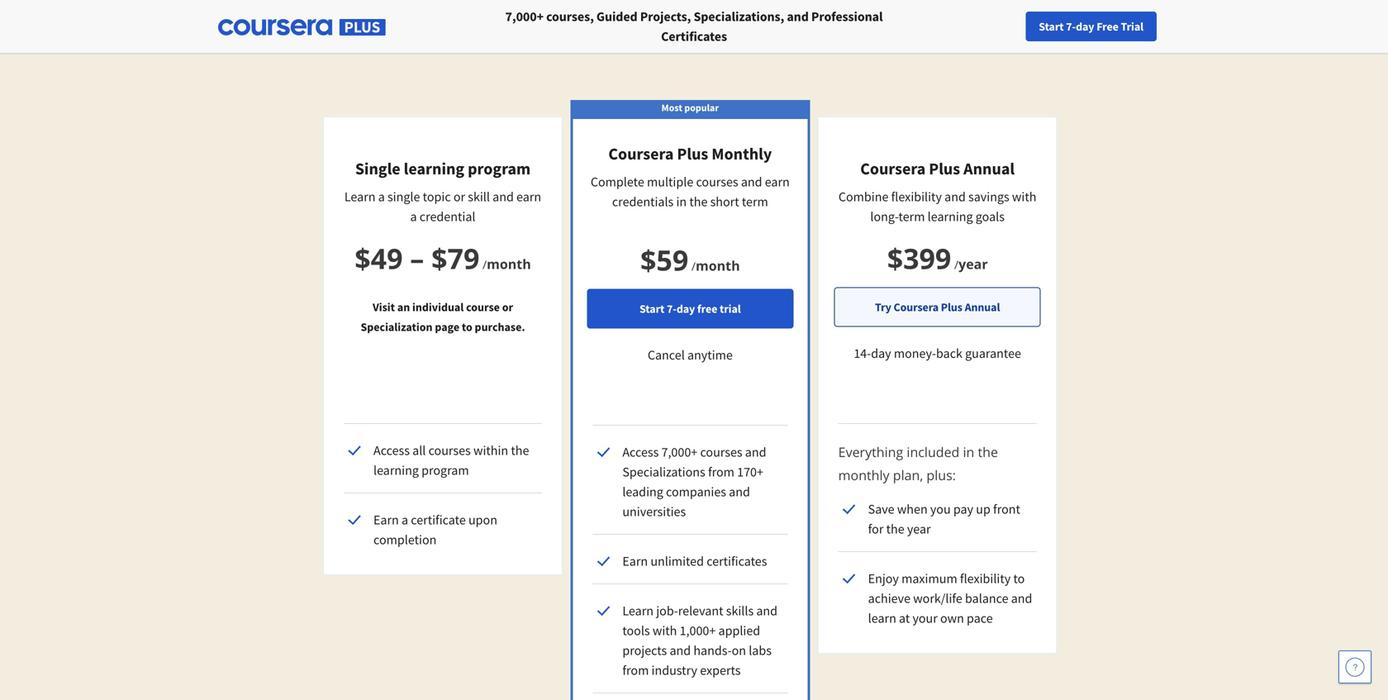 Task type: vqa. For each thing, say whether or not it's contained in the screenshot.
Country Code + Phone Number Telephone Field
no



Task type: locate. For each thing, give the bounding box(es) containing it.
0 horizontal spatial a
[[378, 188, 385, 205]]

your right find
[[1060, 19, 1082, 34]]

learn down the single
[[345, 188, 376, 205]]

access inside the access all courses within the learning program
[[374, 442, 410, 459]]

0 horizontal spatial or
[[454, 188, 465, 205]]

earn for $49
[[374, 512, 399, 528]]

program up skill
[[468, 158, 531, 179]]

0 vertical spatial learning
[[404, 158, 465, 179]]

and inside combine flexibility and savings with long-term learning goals
[[945, 188, 966, 205]]

or up purchase.
[[502, 300, 513, 314]]

to inside the visit an individual course or specialization page to purchase.
[[462, 319, 473, 334]]

1 vertical spatial a
[[410, 208, 417, 225]]

1 vertical spatial for
[[868, 521, 884, 537]]

learning down all
[[374, 462, 419, 479]]

1 horizontal spatial /
[[692, 258, 696, 274]]

0 vertical spatial to
[[462, 319, 473, 334]]

trial
[[720, 301, 741, 316]]

monthly
[[712, 143, 772, 164]]

2 vertical spatial day
[[871, 345, 891, 362]]

0 horizontal spatial earn
[[517, 188, 541, 205]]

annual inside try coursera plus annual 'button'
[[965, 300, 1000, 314]]

0 vertical spatial 7,000+
[[505, 8, 544, 25]]

try
[[875, 300, 892, 314]]

1 vertical spatial or
[[502, 300, 513, 314]]

year right $399
[[959, 255, 988, 273]]

trial
[[1121, 19, 1144, 34]]

applied
[[719, 622, 761, 639]]

courses,
[[546, 8, 594, 25]]

coursera for $399
[[861, 158, 926, 179]]

1 vertical spatial goals
[[976, 208, 1005, 225]]

completion
[[374, 531, 437, 548]]

coursera inside 'button'
[[894, 300, 939, 314]]

0 vertical spatial year
[[959, 255, 988, 273]]

your right 'at'
[[913, 610, 938, 626]]

0 vertical spatial from
[[708, 464, 735, 480]]

1 horizontal spatial earn
[[623, 553, 648, 569]]

7,000+ inside access 7,000+ courses and specializations from 170+ leading companies and universities
[[662, 444, 698, 460]]

0 vertical spatial start
[[1039, 19, 1064, 34]]

year down the when in the bottom right of the page
[[907, 521, 931, 537]]

1 horizontal spatial with
[[1012, 188, 1037, 205]]

with right savings
[[1012, 188, 1037, 205]]

a left single in the top left of the page
[[378, 188, 385, 205]]

earn right skill
[[517, 188, 541, 205]]

0 vertical spatial day
[[1076, 19, 1095, 34]]

in right included
[[963, 443, 975, 461]]

0 vertical spatial program
[[468, 158, 531, 179]]

popular
[[685, 101, 719, 114]]

your inside enjoy maximum flexibility to achieve work/life balance and learn at your own pace
[[913, 610, 938, 626]]

when
[[897, 501, 928, 517]]

0 horizontal spatial earn
[[374, 512, 399, 528]]

1 vertical spatial program
[[422, 462, 469, 479]]

own
[[941, 610, 964, 626]]

earn inside learn a single topic or skill and earn a credential
[[517, 188, 541, 205]]

0 vertical spatial or
[[454, 188, 465, 205]]

plus up back
[[941, 300, 963, 314]]

visit
[[373, 300, 395, 314]]

7- left new
[[1066, 19, 1076, 34]]

goals for learning
[[976, 208, 1005, 225]]

1 horizontal spatial year
[[959, 255, 988, 273]]

0 horizontal spatial start
[[640, 301, 665, 316]]

courses up the short
[[696, 174, 739, 190]]

7- for free
[[667, 301, 677, 316]]

start for start 7-day free trial
[[640, 301, 665, 316]]

0 horizontal spatial term
[[742, 193, 768, 210]]

start 7-day free trial
[[640, 301, 741, 316]]

the right within
[[511, 442, 529, 459]]

find
[[1036, 19, 1057, 34]]

and down monthly on the top right of page
[[741, 174, 762, 190]]

1 vertical spatial year
[[907, 521, 931, 537]]

0 vertical spatial for
[[741, 5, 777, 40]]

and right skills
[[757, 603, 778, 619]]

free
[[697, 301, 718, 316]]

earn up completion
[[374, 512, 399, 528]]

the left the short
[[690, 193, 708, 210]]

month up course
[[487, 255, 531, 273]]

/
[[483, 257, 487, 272], [955, 257, 959, 272], [692, 258, 696, 274]]

for
[[741, 5, 777, 40], [868, 521, 884, 537]]

0 horizontal spatial in
[[676, 193, 687, 210]]

1 vertical spatial start
[[640, 301, 665, 316]]

and right skill
[[493, 188, 514, 205]]

1 horizontal spatial 7,000+
[[662, 444, 698, 460]]

earn down monthly on the top right of page
[[765, 174, 790, 190]]

day for free
[[1076, 19, 1095, 34]]

month up free at the top right of page
[[696, 257, 740, 274]]

access left all
[[374, 442, 410, 459]]

goals down savings
[[976, 208, 1005, 225]]

the inside complete multiple courses and earn credentials in the short term
[[690, 193, 708, 210]]

7,000+ up specializations at the bottom
[[662, 444, 698, 460]]

from
[[708, 464, 735, 480], [623, 662, 649, 679]]

the inside everything included in the monthly plan, plus:
[[978, 443, 998, 461]]

1 horizontal spatial your
[[913, 610, 938, 626]]

industry
[[652, 662, 698, 679]]

page
[[435, 319, 460, 334]]

and
[[787, 8, 809, 25], [741, 174, 762, 190], [493, 188, 514, 205], [945, 188, 966, 205], [745, 444, 767, 460], [729, 483, 750, 500], [1011, 590, 1033, 607], [757, 603, 778, 619], [670, 642, 691, 659]]

0 horizontal spatial 7-
[[667, 301, 677, 316]]

1 horizontal spatial start
[[1039, 19, 1064, 34]]

2 vertical spatial a
[[402, 512, 408, 528]]

access up specializations at the bottom
[[623, 444, 659, 460]]

1 horizontal spatial earn
[[765, 174, 790, 190]]

from inside access 7,000+ courses and specializations from 170+ leading companies and universities
[[708, 464, 735, 480]]

your left career
[[782, 5, 839, 40]]

7,000+ courses, guided projects, specializations, and professional certificates
[[505, 8, 883, 45]]

earn inside earn a certificate upon completion
[[374, 512, 399, 528]]

0 vertical spatial learn
[[345, 188, 376, 205]]

1 vertical spatial learning
[[928, 208, 973, 225]]

0 horizontal spatial to
[[462, 319, 473, 334]]

plus up multiple
[[677, 143, 709, 164]]

0 vertical spatial with
[[1012, 188, 1037, 205]]

short
[[710, 193, 739, 210]]

annual up guarantee
[[965, 300, 1000, 314]]

1 horizontal spatial term
[[899, 208, 925, 225]]

access inside access 7,000+ courses and specializations from 170+ leading companies and universities
[[623, 444, 659, 460]]

your
[[782, 5, 839, 40], [1060, 19, 1082, 34], [913, 610, 938, 626]]

month inside $49 – $79 / month
[[487, 255, 531, 273]]

0 vertical spatial 7-
[[1066, 19, 1076, 34]]

0 vertical spatial flexibility
[[891, 188, 942, 205]]

1 horizontal spatial or
[[502, 300, 513, 314]]

courses up 170+
[[700, 444, 743, 460]]

1 horizontal spatial in
[[963, 443, 975, 461]]

plan
[[538, 5, 592, 40]]

0 horizontal spatial flexibility
[[891, 188, 942, 205]]

plus up combine flexibility and savings with long-term learning goals
[[929, 158, 960, 179]]

learn up tools
[[623, 603, 654, 619]]

job-
[[656, 603, 678, 619]]

choose
[[395, 5, 485, 40]]

the right included
[[978, 443, 998, 461]]

new
[[1084, 19, 1106, 34]]

program down all
[[422, 462, 469, 479]]

1 vertical spatial to
[[1014, 570, 1025, 587]]

1 vertical spatial day
[[677, 301, 695, 316]]

from down projects
[[623, 662, 649, 679]]

1 vertical spatial 7,000+
[[662, 444, 698, 460]]

1 vertical spatial annual
[[965, 300, 1000, 314]]

coursera up combine
[[861, 158, 926, 179]]

1 vertical spatial from
[[623, 662, 649, 679]]

professional
[[812, 8, 883, 25]]

learn for learn a single topic or skill and earn a credential
[[345, 188, 376, 205]]

0 vertical spatial earn
[[374, 512, 399, 528]]

0 horizontal spatial year
[[907, 521, 931, 537]]

enjoy
[[868, 570, 899, 587]]

year inside $399 / year
[[959, 255, 988, 273]]

you
[[931, 501, 951, 517]]

1 horizontal spatial for
[[868, 521, 884, 537]]

learning
[[404, 158, 465, 179], [928, 208, 973, 225], [374, 462, 419, 479]]

projects,
[[640, 8, 691, 25]]

7- left free at the top right of page
[[667, 301, 677, 316]]

try coursera plus annual
[[875, 300, 1000, 314]]

or for topic
[[454, 188, 465, 205]]

flexibility inside enjoy maximum flexibility to achieve work/life balance and learn at your own pace
[[960, 570, 1011, 587]]

courses for multiple
[[696, 174, 739, 190]]

1 vertical spatial earn
[[623, 553, 648, 569]]

1 vertical spatial with
[[653, 622, 677, 639]]

0 horizontal spatial /
[[483, 257, 487, 272]]

term inside combine flexibility and savings with long-term learning goals
[[899, 208, 925, 225]]

at
[[899, 610, 910, 626]]

learn inside learn job-relevant skills and tools with 1,000+ applied projects and hands-on labs from industry experts
[[623, 603, 654, 619]]

courses inside access 7,000+ courses and specializations from 170+ leading companies and universities
[[700, 444, 743, 460]]

complete multiple courses and earn credentials in the short term
[[591, 174, 790, 210]]

program inside the access all courses within the learning program
[[422, 462, 469, 479]]

learn
[[345, 188, 376, 205], [623, 603, 654, 619]]

earn for $59
[[623, 553, 648, 569]]

$59
[[641, 241, 689, 279]]

or inside learn a single topic or skill and earn a credential
[[454, 188, 465, 205]]

a for certificate
[[402, 512, 408, 528]]

with
[[1012, 188, 1037, 205], [653, 622, 677, 639]]

flexibility up balance
[[960, 570, 1011, 587]]

1 horizontal spatial 7-
[[1066, 19, 1076, 34]]

1 horizontal spatial day
[[871, 345, 891, 362]]

earn left unlimited
[[623, 553, 648, 569]]

up
[[976, 501, 991, 517]]

annual up savings
[[964, 158, 1015, 179]]

plus:
[[927, 466, 956, 484]]

1 vertical spatial in
[[963, 443, 975, 461]]

/ inside $399 / year
[[955, 257, 959, 272]]

1 horizontal spatial to
[[1014, 570, 1025, 587]]

0 horizontal spatial 7,000+
[[505, 8, 544, 25]]

1 horizontal spatial access
[[623, 444, 659, 460]]

a
[[378, 188, 385, 205], [410, 208, 417, 225], [402, 512, 408, 528]]

2 horizontal spatial day
[[1076, 19, 1095, 34]]

1 horizontal spatial month
[[696, 257, 740, 274]]

1 horizontal spatial learn
[[623, 603, 654, 619]]

certificates
[[661, 28, 727, 45]]

annual
[[964, 158, 1015, 179], [965, 300, 1000, 314]]

purchase.
[[475, 319, 525, 334]]

/ right $59
[[692, 258, 696, 274]]

a inside earn a certificate upon completion
[[402, 512, 408, 528]]

with down job-
[[653, 622, 677, 639]]

or inside the visit an individual course or specialization page to purchase.
[[502, 300, 513, 314]]

0 vertical spatial in
[[676, 193, 687, 210]]

or left skill
[[454, 188, 465, 205]]

flexibility down coursera plus annual
[[891, 188, 942, 205]]

7,000+ left courses,
[[505, 8, 544, 25]]

and left 'professional'
[[787, 8, 809, 25]]

coursera right try
[[894, 300, 939, 314]]

courses inside complete multiple courses and earn credentials in the short term
[[696, 174, 739, 190]]

access for access 7,000+ courses and specializations from 170+ leading companies and universities
[[623, 444, 659, 460]]

flexibility inside combine flexibility and savings with long-term learning goals
[[891, 188, 942, 205]]

goals
[[928, 5, 993, 40], [976, 208, 1005, 225]]

flexibility
[[891, 188, 942, 205], [960, 570, 1011, 587]]

0 vertical spatial a
[[378, 188, 385, 205]]

a down single in the top left of the page
[[410, 208, 417, 225]]

learning down savings
[[928, 208, 973, 225]]

1 vertical spatial learn
[[623, 603, 654, 619]]

or for course
[[502, 300, 513, 314]]

/ inside $59 / month
[[692, 258, 696, 274]]

term up $399
[[899, 208, 925, 225]]

and down coursera plus annual
[[945, 188, 966, 205]]

earn unlimited certificates
[[623, 553, 767, 569]]

month
[[487, 255, 531, 273], [696, 257, 740, 274]]

the
[[491, 5, 532, 40], [690, 193, 708, 210], [511, 442, 529, 459], [978, 443, 998, 461], [886, 521, 905, 537]]

a for single
[[378, 188, 385, 205]]

courses right all
[[429, 442, 471, 459]]

combine
[[839, 188, 889, 205]]

term right the short
[[742, 193, 768, 210]]

None search field
[[227, 10, 624, 43]]

in down multiple
[[676, 193, 687, 210]]

goals right career
[[928, 5, 993, 40]]

and inside complete multiple courses and earn credentials in the short term
[[741, 174, 762, 190]]

start 7-day free trial button
[[1026, 12, 1157, 41]]

learn for learn job-relevant skills and tools with 1,000+ applied projects and hands-on labs from industry experts
[[623, 603, 654, 619]]

1 vertical spatial 7-
[[667, 301, 677, 316]]

long-
[[871, 208, 899, 225]]

7,000+
[[505, 8, 544, 25], [662, 444, 698, 460]]

an
[[397, 300, 410, 314]]

0 horizontal spatial day
[[677, 301, 695, 316]]

$49 – $79 / month
[[355, 239, 531, 277]]

free
[[1097, 19, 1119, 34]]

1 horizontal spatial a
[[402, 512, 408, 528]]

courses inside the access all courses within the learning program
[[429, 442, 471, 459]]

everything included in the monthly plan, plus:
[[839, 443, 998, 484]]

and up 170+
[[745, 444, 767, 460]]

to down front
[[1014, 570, 1025, 587]]

savings
[[969, 188, 1010, 205]]

1 horizontal spatial flexibility
[[960, 570, 1011, 587]]

2 vertical spatial learning
[[374, 462, 419, 479]]

0 horizontal spatial with
[[653, 622, 677, 639]]

specializations,
[[694, 8, 785, 25]]

access all courses within the learning program
[[374, 442, 529, 479]]

or
[[454, 188, 465, 205], [502, 300, 513, 314]]

2 horizontal spatial /
[[955, 257, 959, 272]]

for right right
[[741, 5, 777, 40]]

to
[[462, 319, 473, 334], [1014, 570, 1025, 587]]

the down save in the right bottom of the page
[[886, 521, 905, 537]]

learn a single topic or skill and earn a credential
[[345, 188, 541, 225]]

start 7-day free trial button
[[587, 289, 794, 329]]

0 horizontal spatial learn
[[345, 188, 376, 205]]

access for access all courses within the learning program
[[374, 442, 410, 459]]

from left 170+
[[708, 464, 735, 480]]

0 horizontal spatial access
[[374, 442, 410, 459]]

help center image
[[1346, 657, 1365, 677]]

learn inside learn a single topic or skill and earn a credential
[[345, 188, 376, 205]]

/ right $399
[[955, 257, 959, 272]]

for down save in the right bottom of the page
[[868, 521, 884, 537]]

plus for $399
[[929, 158, 960, 179]]

/ right $79
[[483, 257, 487, 272]]

0 horizontal spatial month
[[487, 255, 531, 273]]

plus inside 'button'
[[941, 300, 963, 314]]

1 horizontal spatial from
[[708, 464, 735, 480]]

0 vertical spatial goals
[[928, 5, 993, 40]]

to right page on the top left of the page
[[462, 319, 473, 334]]

coursera up complete
[[609, 143, 674, 164]]

goals inside combine flexibility and savings with long-term learning goals
[[976, 208, 1005, 225]]

a up completion
[[402, 512, 408, 528]]

learning up topic
[[404, 158, 465, 179]]

/ for $59
[[692, 258, 696, 274]]

7,000+ inside '7,000+ courses, guided projects, specializations, and professional certificates'
[[505, 8, 544, 25]]

and right balance
[[1011, 590, 1033, 607]]

0 horizontal spatial from
[[623, 662, 649, 679]]

start for start 7-day free trial
[[1039, 19, 1064, 34]]

1 vertical spatial flexibility
[[960, 570, 1011, 587]]

coursera
[[609, 143, 674, 164], [861, 158, 926, 179], [894, 300, 939, 314]]

start
[[1039, 19, 1064, 34], [640, 301, 665, 316]]



Task type: describe. For each thing, give the bounding box(es) containing it.
learn job-relevant skills and tools with 1,000+ applied projects and hands-on labs from industry experts
[[623, 603, 778, 679]]

maximum
[[902, 570, 958, 587]]

and up industry
[[670, 642, 691, 659]]

credentials
[[612, 193, 674, 210]]

14-day money-back guarantee
[[854, 345, 1022, 362]]

upon
[[469, 512, 498, 528]]

complete
[[591, 174, 644, 190]]

single
[[355, 158, 401, 179]]

the inside the access all courses within the learning program
[[511, 442, 529, 459]]

right
[[675, 5, 735, 40]]

labs
[[749, 642, 772, 659]]

term inside complete multiple courses and earn credentials in the short term
[[742, 193, 768, 210]]

/ inside $49 – $79 / month
[[483, 257, 487, 272]]

year inside the "save  when you pay up front for the year"
[[907, 521, 931, 537]]

everything
[[839, 443, 904, 461]]

multiple
[[647, 174, 694, 190]]

back
[[936, 345, 963, 362]]

7- for free
[[1066, 19, 1076, 34]]

achieve
[[868, 590, 911, 607]]

courses for all
[[429, 442, 471, 459]]

pay
[[954, 501, 974, 517]]

0 vertical spatial annual
[[964, 158, 1015, 179]]

14-
[[854, 345, 871, 362]]

to inside enjoy maximum flexibility to achieve work/life balance and learn at your own pace
[[1014, 570, 1025, 587]]

the left plan
[[491, 5, 532, 40]]

–
[[410, 239, 424, 277]]

course
[[466, 300, 500, 314]]

certificates
[[707, 553, 767, 569]]

universities
[[623, 503, 686, 520]]

and down 170+
[[729, 483, 750, 500]]

that's
[[598, 5, 669, 40]]

single learning program
[[355, 158, 531, 179]]

skill
[[468, 188, 490, 205]]

hands-
[[694, 642, 732, 659]]

month inside $59 / month
[[696, 257, 740, 274]]

170+
[[737, 464, 764, 480]]

front
[[993, 501, 1021, 517]]

with inside combine flexibility and savings with long-term learning goals
[[1012, 188, 1037, 205]]

plus for $59
[[677, 143, 709, 164]]

companies
[[666, 483, 726, 500]]

choose the plan that's right for your career goals
[[395, 5, 993, 40]]

anytime
[[688, 347, 733, 363]]

career
[[845, 5, 923, 40]]

goals for career
[[928, 5, 993, 40]]

cancel
[[648, 347, 685, 363]]

/ for $399
[[955, 257, 959, 272]]

1,000+
[[680, 622, 716, 639]]

save
[[868, 501, 895, 517]]

learning inside combine flexibility and savings with long-term learning goals
[[928, 208, 973, 225]]

$49
[[355, 239, 403, 277]]

most
[[662, 101, 683, 114]]

projects
[[623, 642, 667, 659]]

2 horizontal spatial a
[[410, 208, 417, 225]]

coursera plus monthly
[[609, 143, 772, 164]]

$399 / year
[[887, 239, 988, 277]]

find your new career
[[1036, 19, 1140, 34]]

for inside the "save  when you pay up front for the year"
[[868, 521, 884, 537]]

coursera plus image
[[218, 19, 386, 36]]

guarantee
[[965, 345, 1022, 362]]

all
[[413, 442, 426, 459]]

balance
[[965, 590, 1009, 607]]

skills
[[726, 603, 754, 619]]

in inside everything included in the monthly plan, plus:
[[963, 443, 975, 461]]

with inside learn job-relevant skills and tools with 1,000+ applied projects and hands-on labs from industry experts
[[653, 622, 677, 639]]

$399
[[887, 239, 952, 277]]

0 horizontal spatial for
[[741, 5, 777, 40]]

the inside the "save  when you pay up front for the year"
[[886, 521, 905, 537]]

single
[[388, 188, 420, 205]]

and inside learn a single topic or skill and earn a credential
[[493, 188, 514, 205]]

within
[[474, 442, 508, 459]]

specialization
[[361, 319, 433, 334]]

most popular
[[662, 101, 719, 114]]

2 horizontal spatial your
[[1060, 19, 1082, 34]]

on
[[732, 642, 746, 659]]

day for free
[[677, 301, 695, 316]]

coursera for $59
[[609, 143, 674, 164]]

start 7-day free trial
[[1039, 19, 1144, 34]]

and inside enjoy maximum flexibility to achieve work/life balance and learn at your own pace
[[1011, 590, 1033, 607]]

career
[[1108, 19, 1140, 34]]

0 horizontal spatial your
[[782, 5, 839, 40]]

try coursera plus annual button
[[834, 287, 1041, 327]]

$79
[[432, 239, 480, 277]]

plan,
[[893, 466, 923, 484]]

guided
[[597, 8, 638, 25]]

save  when you pay up front for the year
[[868, 501, 1021, 537]]

learn
[[868, 610, 897, 626]]

find your new career link
[[1028, 17, 1148, 37]]

enjoy maximum flexibility to achieve work/life balance and learn at your own pace
[[868, 570, 1033, 626]]

courses for 7,000+
[[700, 444, 743, 460]]

from inside learn job-relevant skills and tools with 1,000+ applied projects and hands-on labs from industry experts
[[623, 662, 649, 679]]

learning inside the access all courses within the learning program
[[374, 462, 419, 479]]

in inside complete multiple courses and earn credentials in the short term
[[676, 193, 687, 210]]

topic
[[423, 188, 451, 205]]

money-
[[894, 345, 936, 362]]

visit an individual course or specialization page to purchase.
[[361, 300, 525, 334]]

$59 / month
[[641, 241, 740, 279]]

and inside '7,000+ courses, guided projects, specializations, and professional certificates'
[[787, 8, 809, 25]]

monthly
[[839, 466, 890, 484]]

earn inside complete multiple courses and earn credentials in the short term
[[765, 174, 790, 190]]

individual
[[412, 300, 464, 314]]

experts
[[700, 662, 741, 679]]

combine flexibility and savings with long-term learning goals
[[839, 188, 1037, 225]]



